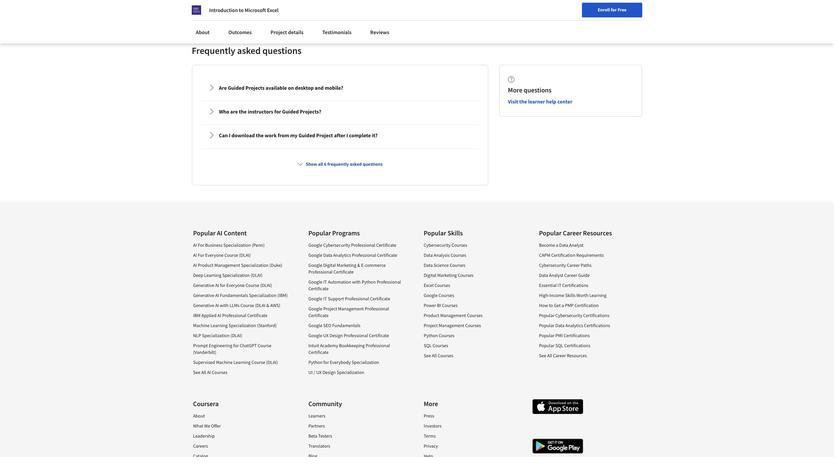 Task type: describe. For each thing, give the bounding box(es) containing it.
list for coursera
[[193, 413, 289, 458]]

management up the deep learning specialization (dlai) link
[[214, 263, 240, 269]]

specialization down intuit academy bookkeeping professional certificate
[[352, 360, 379, 366]]

google digital marketing & e-commerce professional certificate
[[308, 263, 386, 275]]

digital marketing courses link
[[424, 273, 474, 279]]

professional for google ux design professional certificate
[[344, 333, 368, 339]]

pmi
[[555, 333, 563, 339]]

specialization down the content
[[223, 243, 251, 249]]

from
[[278, 132, 289, 139]]

courses up project management courses link
[[467, 313, 483, 319]]

ui / ux design specialization link
[[308, 370, 364, 376]]

asked inside dropdown button
[[350, 161, 362, 167]]

aws)
[[270, 303, 280, 309]]

0 vertical spatial the
[[519, 98, 527, 105]]

courses down data science courses
[[458, 273, 474, 279]]

with inside google it automation with python professional certificate
[[352, 279, 361, 285]]

popular for popular data analytics certifications
[[539, 323, 555, 329]]

enroll for free button
[[582, 3, 642, 17]]

data analyst career guide link
[[539, 273, 590, 279]]

specialization down python for everybody specialization
[[337, 370, 364, 376]]

supervised
[[193, 360, 215, 366]]

google courses link
[[424, 293, 454, 299]]

google ux design professional certificate
[[308, 333, 389, 339]]

popular for popular sql certifications
[[539, 343, 555, 349]]

ai for everyone course (dlai)
[[193, 253, 251, 259]]

course down chatgpt
[[252, 360, 265, 366]]

management up project management courses
[[440, 313, 466, 319]]

llms
[[230, 303, 240, 309]]

ui
[[308, 370, 313, 376]]

professional for intuit academy bookkeeping professional certificate
[[366, 343, 390, 349]]

help
[[546, 98, 556, 105]]

for inside dropdown button
[[274, 108, 281, 115]]

1 horizontal spatial machine
[[216, 360, 233, 366]]

2 vertical spatial guided
[[299, 132, 315, 139]]

certifications for essential it certifications
[[562, 283, 588, 289]]

2 sql from the left
[[555, 343, 563, 349]]

learner
[[528, 98, 545, 105]]

introduction
[[209, 7, 238, 13]]

0 horizontal spatial all
[[201, 370, 206, 376]]

project inside dropdown button
[[316, 132, 333, 139]]

cybersecurity down how to get a pmp certification link
[[555, 313, 582, 319]]

google data analytics professional certificate
[[308, 253, 397, 259]]

professional inside google digital marketing & e-commerce professional certificate
[[308, 269, 333, 275]]

1 vertical spatial product
[[424, 313, 439, 319]]

income
[[550, 293, 564, 299]]

cybersecurity down capm
[[539, 263, 566, 269]]

leadership
[[193, 434, 215, 440]]

are guided projects available on desktop and mobile? button
[[203, 79, 478, 97]]

google for google ux design professional certificate
[[308, 333, 322, 339]]

it for popular programs
[[323, 296, 327, 302]]

show all 6 frequently asked questions
[[306, 161, 383, 167]]

offer
[[211, 424, 221, 430]]

specialization up engineering on the bottom left
[[202, 333, 230, 339]]

popular sql certifications link
[[539, 343, 590, 349]]

learning right worth
[[589, 293, 607, 299]]

applied
[[201, 313, 217, 319]]

data left science
[[424, 263, 433, 269]]

course for chatgpt
[[258, 343, 271, 349]]

are
[[219, 85, 227, 91]]

management inside google project management professional certificate
[[338, 306, 364, 312]]

google cybersecurity professional certificate link
[[308, 243, 396, 249]]

0 vertical spatial ux
[[323, 333, 329, 339]]

0 vertical spatial a
[[556, 243, 558, 249]]

careers
[[193, 444, 208, 450]]

google for google cybersecurity professional certificate
[[308, 243, 322, 249]]

data left analysis
[[424, 253, 433, 259]]

automation
[[328, 279, 351, 285]]

learners link
[[308, 414, 325, 420]]

for for business
[[198, 243, 204, 249]]

instructors
[[248, 108, 273, 115]]

list for community
[[308, 413, 404, 458]]

privacy link
[[424, 444, 438, 450]]

what we offer
[[193, 424, 221, 430]]

generative for generative ai with llms course (dlai & aws)
[[193, 303, 214, 309]]

learning up nlp specialization (dlai)
[[211, 323, 228, 329]]

learners
[[308, 414, 325, 420]]

project up python courses link
[[424, 323, 438, 329]]

leadership link
[[193, 434, 215, 440]]

career down popular sql certifications link
[[553, 353, 566, 359]]

excel courses
[[424, 283, 450, 289]]

(penn)
[[252, 243, 265, 249]]

data science courses link
[[424, 263, 465, 269]]

2 vertical spatial the
[[256, 132, 264, 139]]

certificate inside google digital marketing & e-commerce professional certificate
[[334, 269, 354, 275]]

cybersecurity up analysis
[[424, 243, 451, 249]]

(duke)
[[269, 263, 282, 269]]

outcomes link
[[224, 25, 256, 40]]

list item for coursera
[[193, 453, 289, 458]]

it?
[[372, 132, 378, 139]]

for down the deep learning specialization (dlai) link
[[220, 283, 225, 289]]

digital inside google digital marketing & e-commerce professional certificate
[[323, 263, 336, 269]]

frequently
[[327, 161, 349, 167]]

supervised machine learning course (dlai) link
[[193, 360, 278, 366]]

professional for google project management professional certificate
[[365, 306, 389, 312]]

ibm applied ai professional certificate
[[193, 313, 267, 319]]

partners
[[308, 424, 325, 430]]

course for llms
[[240, 303, 254, 309]]

show
[[306, 161, 317, 167]]

popular for popular skills
[[424, 229, 446, 238]]

learning right deep
[[204, 273, 221, 279]]

who are the instructors for guided projects? button
[[203, 102, 478, 121]]

0 horizontal spatial ux
[[316, 370, 322, 376]]

beta
[[308, 434, 317, 440]]

0 vertical spatial asked
[[237, 45, 261, 57]]

google project management professional certificate link
[[308, 306, 389, 319]]

1 horizontal spatial skills
[[565, 293, 576, 299]]

free
[[618, 7, 627, 13]]

nlp specialization (dlai) link
[[193, 333, 242, 339]]

product management courses
[[424, 313, 483, 319]]

1 horizontal spatial analyst
[[569, 243, 584, 249]]

fundamentals for seo
[[332, 323, 360, 329]]

1 vertical spatial resources
[[567, 353, 587, 359]]

& inside google digital marketing & e-commerce professional certificate
[[357, 263, 360, 269]]

fundamentals for ai
[[220, 293, 248, 299]]

see for popular career resources
[[539, 353, 546, 359]]

certificate for google ux design professional certificate
[[369, 333, 389, 339]]

courses up digital marketing courses
[[450, 263, 465, 269]]

about for outcomes
[[196, 29, 210, 36]]

analytics for professional
[[333, 253, 351, 259]]

content
[[224, 229, 247, 238]]

0 horizontal spatial the
[[239, 108, 247, 115]]

popular pmi certifications link
[[539, 333, 590, 339]]

learning down "prompt engineering for chatgpt course (vanderbilt)" link on the bottom left of the page
[[234, 360, 251, 366]]

privacy
[[424, 444, 438, 450]]

how
[[539, 303, 548, 309]]

marketing inside google digital marketing & e-commerce professional certificate
[[337, 263, 356, 269]]

see all ai courses
[[193, 370, 227, 376]]

popular cybersecurity certifications link
[[539, 313, 609, 319]]

project inside google project management professional certificate
[[323, 306, 337, 312]]

python courses
[[424, 333, 454, 339]]

certifications for popular cybersecurity certifications
[[583, 313, 609, 319]]

career up become a data analyst
[[563, 229, 582, 238]]

for for everyone
[[198, 253, 204, 259]]

list for popular ai content
[[193, 242, 289, 380]]

specialization down ibm applied ai professional certificate
[[229, 323, 256, 329]]

courses up product management courses
[[442, 303, 458, 309]]

after
[[334, 132, 345, 139]]

python for everybody specialization link
[[308, 360, 379, 366]]

more questions
[[508, 86, 552, 94]]

courses up power bi courses
[[439, 293, 454, 299]]

google it automation with python professional certificate link
[[308, 279, 401, 292]]

google data analytics professional certificate link
[[308, 253, 397, 259]]

courses down sql courses link
[[438, 353, 453, 359]]

google for google courses
[[424, 293, 438, 299]]

courses down product management courses link
[[465, 323, 481, 329]]

popular pmi certifications
[[539, 333, 590, 339]]

1 vertical spatial with
[[220, 303, 229, 309]]

deep learning specialization (dlai)
[[193, 273, 263, 279]]

google it support professional certificate
[[308, 296, 390, 302]]

outcomes
[[228, 29, 252, 36]]

data science courses
[[424, 263, 465, 269]]

popular programs
[[308, 229, 360, 238]]

career down cybersecurity career paths 'link'
[[564, 273, 577, 279]]

on
[[288, 85, 294, 91]]

0 horizontal spatial product
[[198, 263, 213, 269]]

courses up data analysis courses link
[[452, 243, 467, 249]]

specialization down (penn)
[[241, 263, 269, 269]]

python inside google it automation with python professional certificate
[[362, 279, 376, 285]]

courses down supervised
[[212, 370, 227, 376]]

list item for more
[[424, 453, 520, 458]]

courses down cybersecurity courses
[[451, 253, 466, 259]]

power bi courses
[[424, 303, 458, 309]]

project left the details
[[271, 29, 287, 36]]

essential
[[539, 283, 557, 289]]

1 horizontal spatial a
[[562, 303, 564, 309]]

popular for popular pmi certifications
[[539, 333, 555, 339]]

prompt engineering for chatgpt course (vanderbilt) link
[[193, 343, 271, 356]]

intuit
[[308, 343, 319, 349]]

certificate for google it support professional certificate
[[370, 296, 390, 302]]

ui / ux design specialization
[[308, 370, 364, 376]]

data up the essential
[[539, 273, 548, 279]]

python for popular programs
[[308, 360, 323, 366]]

essential it certifications link
[[539, 283, 588, 289]]

1 vertical spatial excel
[[424, 283, 434, 289]]

0 vertical spatial design
[[330, 333, 343, 339]]

certifications for popular pmi certifications
[[564, 333, 590, 339]]

specialization up (dlai
[[249, 293, 277, 299]]

get it on google play image
[[532, 439, 583, 454]]

data analysis courses link
[[424, 253, 466, 259]]

/
[[314, 370, 315, 376]]

0 horizontal spatial machine
[[193, 323, 210, 329]]

frequently asked questions
[[192, 45, 302, 57]]

capm
[[539, 253, 550, 259]]

popular data analytics certifications
[[539, 323, 610, 329]]



Task type: vqa. For each thing, say whether or not it's contained in the screenshot.


Task type: locate. For each thing, give the bounding box(es) containing it.
professional inside intuit academy bookkeeping professional certificate
[[366, 343, 390, 349]]

0 horizontal spatial see
[[193, 370, 200, 376]]

courses down project management courses
[[439, 333, 454, 339]]

translators
[[308, 444, 330, 450]]

certification up "cybersecurity career paths"
[[551, 253, 576, 259]]

project management courses link
[[424, 323, 481, 329]]

1 vertical spatial &
[[266, 303, 269, 309]]

popular up cybersecurity courses link
[[424, 229, 446, 238]]

0 vertical spatial analytics
[[333, 253, 351, 259]]

1 vertical spatial for
[[198, 253, 204, 259]]

about inside list
[[193, 414, 205, 420]]

2 horizontal spatial questions
[[524, 86, 552, 94]]

1 horizontal spatial python
[[362, 279, 376, 285]]

6
[[324, 161, 326, 167]]

google it support professional certificate link
[[308, 296, 390, 302]]

more up visit
[[508, 86, 522, 94]]

press
[[424, 414, 434, 420]]

0 vertical spatial generative
[[193, 283, 214, 289]]

reviews link
[[366, 25, 393, 40]]

to
[[239, 7, 244, 13], [549, 303, 553, 309]]

0 vertical spatial marketing
[[337, 263, 356, 269]]

google inside google digital marketing & e-commerce professional certificate
[[308, 263, 322, 269]]

0 vertical spatial about link
[[192, 25, 214, 40]]

for
[[198, 243, 204, 249], [198, 253, 204, 259]]

1 horizontal spatial analytics
[[565, 323, 583, 329]]

generative
[[193, 283, 214, 289], [193, 293, 214, 299], [193, 303, 214, 309]]

professional
[[351, 243, 375, 249], [352, 253, 376, 259], [308, 269, 333, 275], [377, 279, 401, 285], [345, 296, 369, 302], [365, 306, 389, 312], [222, 313, 246, 319], [344, 333, 368, 339], [366, 343, 390, 349]]

seo
[[323, 323, 331, 329]]

2 horizontal spatial python
[[424, 333, 438, 339]]

0 vertical spatial more
[[508, 86, 522, 94]]

data up 'pmi'
[[555, 323, 565, 329]]

see down sql courses link
[[424, 353, 431, 359]]

0 horizontal spatial questions
[[262, 45, 302, 57]]

1 horizontal spatial digital
[[424, 273, 436, 279]]

for left free
[[611, 7, 617, 13]]

generative ai for everyone course (dlai)
[[193, 283, 272, 289]]

footer
[[0, 202, 834, 458]]

courses
[[452, 243, 467, 249], [451, 253, 466, 259], [450, 263, 465, 269], [458, 273, 474, 279], [435, 283, 450, 289], [439, 293, 454, 299], [442, 303, 458, 309], [467, 313, 483, 319], [465, 323, 481, 329], [439, 333, 454, 339], [433, 343, 448, 349], [438, 353, 453, 359], [212, 370, 227, 376]]

2 i from the left
[[346, 132, 348, 139]]

0 vertical spatial everyone
[[205, 253, 223, 259]]

0 horizontal spatial &
[[266, 303, 269, 309]]

generative for generative ai for everyone course (dlai)
[[193, 283, 214, 289]]

excel up google courses
[[424, 283, 434, 289]]

2 generative from the top
[[193, 293, 214, 299]]

projects
[[246, 85, 265, 91]]

(vanderbilt)
[[193, 350, 216, 356]]

support
[[328, 296, 344, 302]]

data up capm certification requirements link
[[559, 243, 568, 249]]

course down generative ai fundamentals specialization (ibm) link
[[240, 303, 254, 309]]

& left e-
[[357, 263, 360, 269]]

0 horizontal spatial asked
[[237, 45, 261, 57]]

project
[[271, 29, 287, 36], [316, 132, 333, 139], [323, 306, 337, 312], [424, 323, 438, 329]]

cybersecurity courses link
[[424, 243, 467, 249]]

certificate for google project management professional certificate
[[308, 313, 329, 319]]

0 vertical spatial about
[[196, 29, 210, 36]]

a
[[556, 243, 558, 249], [562, 303, 564, 309]]

for inside prompt engineering for chatgpt course (vanderbilt)
[[233, 343, 239, 349]]

mobile?
[[325, 85, 343, 91]]

career
[[563, 229, 582, 238], [567, 263, 580, 269], [564, 273, 577, 279], [553, 353, 566, 359]]

3 generative from the top
[[193, 303, 214, 309]]

a right the get
[[562, 303, 564, 309]]

ibm
[[193, 313, 201, 319]]

for left everybody
[[323, 360, 329, 366]]

certifications up high-income skills worth learning link
[[562, 283, 588, 289]]

1 vertical spatial python
[[424, 333, 438, 339]]

1 vertical spatial machine
[[216, 360, 233, 366]]

0 horizontal spatial skills
[[448, 229, 463, 238]]

project management courses
[[424, 323, 481, 329]]

1 vertical spatial analytics
[[565, 323, 583, 329]]

certifications down the popular cybersecurity certifications
[[584, 323, 610, 329]]

list item for community
[[308, 453, 404, 458]]

skills up the pmp
[[565, 293, 576, 299]]

complete
[[349, 132, 371, 139]]

0 horizontal spatial a
[[556, 243, 558, 249]]

see all courses link
[[424, 353, 453, 359]]

for left chatgpt
[[233, 343, 239, 349]]

python for everybody specialization
[[308, 360, 379, 366]]

more for more questions
[[508, 86, 522, 94]]

1 horizontal spatial marketing
[[437, 273, 457, 279]]

popular for popular cybersecurity certifications
[[539, 313, 555, 319]]

0 horizontal spatial to
[[239, 7, 244, 13]]

popular ai content
[[193, 229, 247, 238]]

a right become
[[556, 243, 558, 249]]

1 vertical spatial ux
[[316, 370, 322, 376]]

certificate for intuit academy bookkeeping professional certificate
[[308, 350, 329, 356]]

partners link
[[308, 424, 325, 430]]

ux
[[323, 333, 329, 339], [316, 370, 322, 376]]

professional for ibm applied ai professional certificate
[[222, 313, 246, 319]]

to for how
[[549, 303, 553, 309]]

0 horizontal spatial python
[[308, 360, 323, 366]]

2 horizontal spatial list item
[[424, 453, 520, 458]]

google courses
[[424, 293, 454, 299]]

certificate for google data analytics professional certificate
[[377, 253, 397, 259]]

course up generative ai fundamentals specialization (ibm) link
[[246, 283, 259, 289]]

course for everyone
[[246, 283, 259, 289]]

1 horizontal spatial i
[[346, 132, 348, 139]]

(ibm)
[[277, 293, 288, 299]]

0 vertical spatial with
[[352, 279, 361, 285]]

1 horizontal spatial ux
[[323, 333, 329, 339]]

ai product management specialization (duke)
[[193, 263, 282, 269]]

1 vertical spatial about
[[193, 414, 205, 420]]

2 list item from the left
[[308, 453, 404, 458]]

we
[[204, 424, 210, 430]]

list containing about
[[193, 413, 289, 458]]

1 vertical spatial questions
[[524, 86, 552, 94]]

all for popular skills
[[432, 353, 437, 359]]

3 list item from the left
[[424, 453, 520, 458]]

digital up excel courses
[[424, 273, 436, 279]]

1 list item from the left
[[193, 453, 289, 458]]

machine up nlp
[[193, 323, 210, 329]]

list containing become a data analyst
[[539, 242, 635, 363]]

with
[[352, 279, 361, 285], [220, 303, 229, 309]]

1 vertical spatial everyone
[[226, 283, 245, 289]]

list
[[193, 242, 289, 380], [308, 242, 404, 380], [424, 242, 520, 363], [539, 242, 635, 363], [193, 413, 289, 458], [308, 413, 404, 458], [424, 413, 520, 458]]

data down popular programs
[[323, 253, 332, 259]]

it left automation
[[323, 279, 327, 285]]

to for introduction
[[239, 7, 244, 13]]

1 vertical spatial design
[[323, 370, 336, 376]]

cybersecurity career paths link
[[539, 263, 592, 269]]

google for google digital marketing & e-commerce professional certificate
[[308, 263, 322, 269]]

it inside google it automation with python professional certificate
[[323, 279, 327, 285]]

2 for from the top
[[198, 253, 204, 259]]

specialization down ai product management specialization (duke) link
[[222, 273, 250, 279]]

1 horizontal spatial list item
[[308, 453, 404, 458]]

2 horizontal spatial the
[[519, 98, 527, 105]]

worth
[[577, 293, 589, 299]]

visit
[[508, 98, 518, 105]]

certificate for ibm applied ai professional certificate
[[247, 313, 267, 319]]

asked down outcomes
[[237, 45, 261, 57]]

0 horizontal spatial fundamentals
[[220, 293, 248, 299]]

google for google it automation with python professional certificate
[[308, 279, 322, 285]]

analyst up capm certification requirements link
[[569, 243, 584, 249]]

it for popular career resources
[[558, 283, 561, 289]]

more up press
[[424, 400, 438, 408]]

ibm applied ai professional certificate link
[[193, 313, 267, 319]]

list containing press
[[424, 413, 520, 458]]

1 horizontal spatial asked
[[350, 161, 362, 167]]

about inside about link
[[196, 29, 210, 36]]

guided right my
[[299, 132, 315, 139]]

google
[[308, 243, 322, 249], [308, 253, 322, 259], [308, 263, 322, 269], [308, 279, 322, 285], [424, 293, 438, 299], [308, 296, 322, 302], [308, 306, 322, 312], [308, 323, 322, 329], [308, 333, 322, 339]]

projects?
[[300, 108, 321, 115]]

google for google project management professional certificate
[[308, 306, 322, 312]]

professional for google data analytics professional certificate
[[352, 253, 376, 259]]

for inside button
[[611, 7, 617, 13]]

popular up become
[[539, 229, 562, 238]]

0 vertical spatial excel
[[267, 7, 279, 13]]

1 horizontal spatial product
[[424, 313, 439, 319]]

professional for google it support professional certificate
[[345, 296, 369, 302]]

it
[[323, 279, 327, 285], [558, 283, 561, 289], [323, 296, 327, 302]]

list for popular skills
[[424, 242, 520, 363]]

asked
[[237, 45, 261, 57], [350, 161, 362, 167]]

machine down "prompt engineering for chatgpt course (vanderbilt)" link on the bottom left of the page
[[216, 360, 233, 366]]

& left aws)
[[266, 303, 269, 309]]

generative for generative ai fundamentals specialization (ibm)
[[193, 293, 214, 299]]

design down google seo fundamentals
[[330, 333, 343, 339]]

0 vertical spatial fundamentals
[[220, 293, 248, 299]]

1 horizontal spatial to
[[549, 303, 553, 309]]

course inside prompt engineering for chatgpt course (vanderbilt)
[[258, 343, 271, 349]]

1 vertical spatial skills
[[565, 293, 576, 299]]

commerce
[[365, 263, 386, 269]]

python for popular skills
[[424, 333, 438, 339]]

marketing down data science courses
[[437, 273, 457, 279]]

testimonials link
[[318, 25, 356, 40]]

certification
[[551, 253, 576, 259], [575, 303, 599, 309]]

everyone up generative ai fundamentals specialization (ibm) link
[[226, 283, 245, 289]]

0 vertical spatial digital
[[323, 263, 336, 269]]

coursera project network image
[[192, 5, 201, 15]]

google for google seo fundamentals
[[308, 323, 322, 329]]

design right /
[[323, 370, 336, 376]]

professional inside google it automation with python professional certificate
[[377, 279, 401, 285]]

2 vertical spatial generative
[[193, 303, 214, 309]]

google inside google project management professional certificate
[[308, 306, 322, 312]]

all for popular career resources
[[547, 353, 552, 359]]

can i download the work from my guided project after i complete it?
[[219, 132, 378, 139]]

with down google digital marketing & e-commerce professional certificate link
[[352, 279, 361, 285]]

academy
[[320, 343, 338, 349]]

see down supervised
[[193, 370, 200, 376]]

prompt engineering for chatgpt course (vanderbilt)
[[193, 343, 271, 356]]

all down supervised
[[201, 370, 206, 376]]

0 vertical spatial machine
[[193, 323, 210, 329]]

list containing cybersecurity courses
[[424, 242, 520, 363]]

ux right /
[[316, 370, 322, 376]]

0 horizontal spatial analytics
[[333, 253, 351, 259]]

course right chatgpt
[[258, 343, 271, 349]]

see all courses
[[424, 353, 453, 359]]

desktop
[[295, 85, 314, 91]]

questions inside dropdown button
[[363, 161, 383, 167]]

2 vertical spatial questions
[[363, 161, 383, 167]]

about link for outcomes
[[192, 25, 214, 40]]

professional up google data analytics professional certificate
[[351, 243, 375, 249]]

popular for popular career resources
[[539, 229, 562, 238]]

about link up what
[[193, 414, 205, 420]]

1 vertical spatial fundamentals
[[332, 323, 360, 329]]

download on the app store image
[[532, 400, 583, 415]]

certificate inside google it automation with python professional certificate
[[308, 286, 329, 292]]

google digital marketing & e-commerce professional certificate link
[[308, 263, 386, 275]]

professional down commerce at left
[[377, 279, 401, 285]]

1 i from the left
[[229, 132, 230, 139]]

list item
[[193, 453, 289, 458], [308, 453, 404, 458], [424, 453, 520, 458]]

1 horizontal spatial fundamentals
[[332, 323, 360, 329]]

0 horizontal spatial analyst
[[549, 273, 563, 279]]

popular sql certifications
[[539, 343, 590, 349]]

questions down project details
[[262, 45, 302, 57]]

popular cybersecurity certifications
[[539, 313, 609, 319]]

1 horizontal spatial more
[[508, 86, 522, 94]]

0 vertical spatial python
[[362, 279, 376, 285]]

science
[[434, 263, 449, 269]]

work
[[265, 132, 277, 139]]

0 horizontal spatial more
[[424, 400, 438, 408]]

0 horizontal spatial everyone
[[205, 253, 223, 259]]

1 horizontal spatial everyone
[[226, 283, 245, 289]]

1 horizontal spatial questions
[[363, 161, 383, 167]]

1 vertical spatial a
[[562, 303, 564, 309]]

about for what we offer
[[193, 414, 205, 420]]

1 vertical spatial to
[[549, 303, 553, 309]]

community
[[308, 400, 342, 408]]

popular for popular programs
[[308, 229, 331, 238]]

1 generative from the top
[[193, 283, 214, 289]]

for right the instructors
[[274, 108, 281, 115]]

intuit academy bookkeeping professional certificate
[[308, 343, 390, 356]]

marketing down google data analytics professional certificate
[[337, 263, 356, 269]]

courses down python courses
[[433, 343, 448, 349]]

1 horizontal spatial sql
[[555, 343, 563, 349]]

career down capm certification requirements link
[[567, 263, 580, 269]]

0 horizontal spatial i
[[229, 132, 230, 139]]

everyone down business
[[205, 253, 223, 259]]

for left business
[[198, 243, 204, 249]]

for
[[611, 7, 617, 13], [274, 108, 281, 115], [220, 283, 225, 289], [233, 343, 239, 349], [323, 360, 329, 366]]

0 horizontal spatial with
[[220, 303, 229, 309]]

engineering
[[209, 343, 232, 349]]

0 vertical spatial resources
[[583, 229, 612, 238]]

i right can
[[229, 132, 230, 139]]

generative ai fundamentals specialization (ibm) link
[[193, 293, 288, 299]]

1 vertical spatial generative
[[193, 293, 214, 299]]

1 vertical spatial certification
[[575, 303, 599, 309]]

generative ai for everyone course (dlai) link
[[193, 283, 272, 289]]

ai for everyone course (dlai) link
[[193, 253, 251, 259]]

all down popular sql certifications link
[[547, 353, 552, 359]]

list for popular career resources
[[539, 242, 635, 363]]

1 vertical spatial marketing
[[437, 273, 457, 279]]

popular up see all career resources link
[[539, 343, 555, 349]]

collapsed list
[[200, 76, 480, 150]]

0 vertical spatial questions
[[262, 45, 302, 57]]

list containing google cybersecurity professional certificate
[[308, 242, 404, 380]]

(stanford)
[[257, 323, 277, 329]]

google for google data analytics professional certificate
[[308, 253, 322, 259]]

popular up popular pmi certifications
[[539, 323, 555, 329]]

1 vertical spatial digital
[[424, 273, 436, 279]]

sql down 'pmi'
[[555, 343, 563, 349]]

enroll for free
[[598, 7, 627, 13]]

0 vertical spatial analyst
[[569, 243, 584, 249]]

certificate
[[376, 243, 396, 249], [377, 253, 397, 259], [334, 269, 354, 275], [308, 286, 329, 292], [370, 296, 390, 302], [247, 313, 267, 319], [308, 313, 329, 319], [369, 333, 389, 339], [308, 350, 329, 356]]

0 horizontal spatial list item
[[193, 453, 289, 458]]

it left support
[[323, 296, 327, 302]]

to inside list
[[549, 303, 553, 309]]

footer containing popular ai content
[[0, 202, 834, 458]]

skills up cybersecurity courses link
[[448, 229, 463, 238]]

google for google it support professional certificate
[[308, 296, 322, 302]]

about up what
[[193, 414, 205, 420]]

2 horizontal spatial see
[[539, 353, 546, 359]]

generative ai with llms course (dlai & aws) link
[[193, 303, 280, 309]]

press link
[[424, 414, 434, 420]]

become a data analyst link
[[539, 243, 584, 249]]

2 horizontal spatial all
[[547, 353, 552, 359]]

more for more
[[424, 400, 438, 408]]

marketing
[[337, 263, 356, 269], [437, 273, 457, 279]]

certificate inside google project management professional certificate
[[308, 313, 329, 319]]

nlp
[[193, 333, 201, 339]]

0 vertical spatial guided
[[228, 85, 244, 91]]

google inside google it automation with python professional certificate
[[308, 279, 322, 285]]

certifications for popular sql certifications
[[564, 343, 590, 349]]

list containing ai for business specialization (penn)
[[193, 242, 289, 380]]

to left the microsoft on the top
[[239, 7, 244, 13]]

1 vertical spatial about link
[[193, 414, 205, 420]]

certifications down 'popular pmi certifications' link
[[564, 343, 590, 349]]

see all career resources
[[539, 353, 587, 359]]

guided left projects?
[[282, 108, 299, 115]]

analytics for certifications
[[565, 323, 583, 329]]

0 vertical spatial for
[[198, 243, 204, 249]]

bookkeeping
[[339, 343, 365, 349]]

1 horizontal spatial see
[[424, 353, 431, 359]]

all
[[318, 161, 323, 167]]

1 vertical spatial analyst
[[549, 273, 563, 279]]

0 horizontal spatial marketing
[[337, 263, 356, 269]]

0 vertical spatial certification
[[551, 253, 576, 259]]

list containing learners
[[308, 413, 404, 458]]

sql up the see all courses
[[424, 343, 432, 349]]

courses up google courses
[[435, 283, 450, 289]]

questions up learner
[[524, 86, 552, 94]]

python up /
[[308, 360, 323, 366]]

digital up automation
[[323, 263, 336, 269]]

0 vertical spatial skills
[[448, 229, 463, 238]]

become
[[539, 243, 555, 249]]

certifications up popular data analytics certifications
[[583, 313, 609, 319]]

power
[[424, 303, 436, 309]]

1 horizontal spatial all
[[432, 353, 437, 359]]

excel right the microsoft on the top
[[267, 7, 279, 13]]

0 vertical spatial &
[[357, 263, 360, 269]]

see for popular skills
[[424, 353, 431, 359]]

1 horizontal spatial the
[[256, 132, 264, 139]]

cybersecurity down popular programs
[[323, 243, 350, 249]]

certificate inside intuit academy bookkeeping professional certificate
[[308, 350, 329, 356]]

available
[[266, 85, 287, 91]]

the
[[519, 98, 527, 105], [239, 108, 247, 115], [256, 132, 264, 139]]

professional down google it support professional certificate link
[[365, 306, 389, 312]]

1 for from the top
[[198, 243, 204, 249]]

with left llms
[[220, 303, 229, 309]]

professional inside google project management professional certificate
[[365, 306, 389, 312]]

about link for what we offer
[[193, 414, 205, 420]]

fundamentals up google ux design professional certificate link
[[332, 323, 360, 329]]

professional up e-
[[352, 253, 376, 259]]

list for popular programs
[[308, 242, 404, 380]]

see all career resources link
[[539, 353, 587, 359]]

my
[[290, 132, 298, 139]]

popular for popular ai content
[[193, 229, 216, 238]]

and
[[315, 85, 324, 91]]

0 horizontal spatial sql
[[424, 343, 432, 349]]

None search field
[[96, 4, 256, 18]]

chatgpt
[[240, 343, 257, 349]]

ai
[[217, 229, 222, 238], [193, 243, 197, 249], [193, 253, 197, 259], [193, 263, 197, 269], [215, 283, 219, 289], [215, 293, 219, 299], [215, 303, 219, 309], [217, 313, 221, 319], [207, 370, 211, 376]]

deep
[[193, 273, 203, 279]]

questions down 'it?'
[[363, 161, 383, 167]]

details
[[288, 29, 304, 36]]

1 sql from the left
[[424, 343, 432, 349]]

1 vertical spatial guided
[[282, 108, 299, 115]]

requirements
[[576, 253, 604, 259]]

google ux design professional certificate link
[[308, 333, 389, 339]]

visit the learner help center
[[508, 98, 572, 105]]

management
[[214, 263, 240, 269], [338, 306, 364, 312], [440, 313, 466, 319], [439, 323, 464, 329]]

list for more
[[424, 413, 520, 458]]

guided right the are
[[228, 85, 244, 91]]

management down product management courses
[[439, 323, 464, 329]]

course down ai for business specialization (penn)
[[224, 253, 238, 259]]

google seo fundamentals
[[308, 323, 360, 329]]



